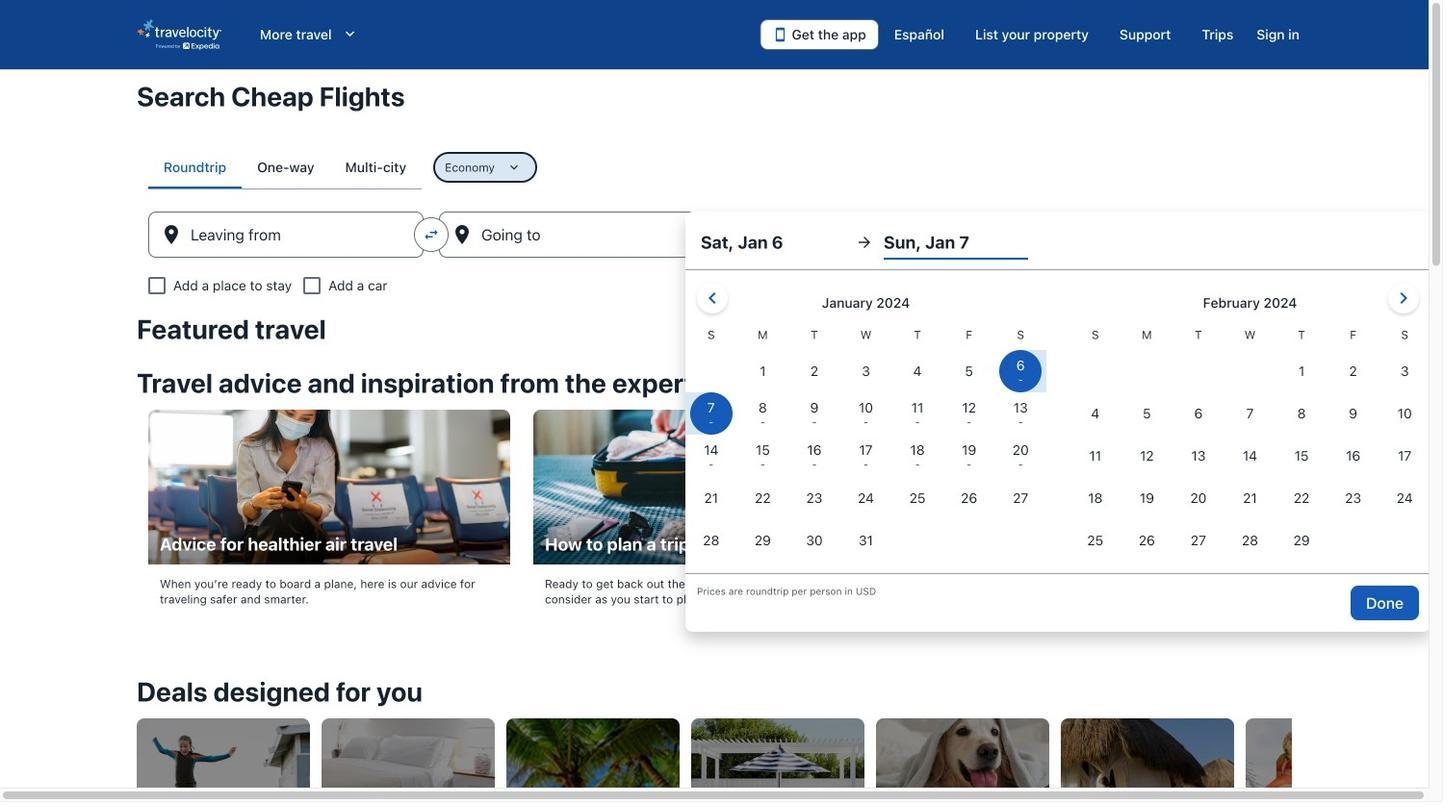 Task type: locate. For each thing, give the bounding box(es) containing it.
tab list
[[148, 146, 422, 189]]

next month image
[[1392, 287, 1415, 310]]

main content
[[0, 69, 1431, 803]]

previous image
[[125, 789, 148, 803]]



Task type: vqa. For each thing, say whether or not it's contained in the screenshot.
Travel advice and inspiration from the experts 'region'
yes



Task type: describe. For each thing, give the bounding box(es) containing it.
next image
[[1280, 789, 1303, 803]]

travel advice and inspiration from the experts region
[[125, 356, 1303, 642]]

download the app button image
[[772, 27, 788, 42]]

travelocity logo image
[[137, 19, 221, 50]]

swap origin and destination values image
[[423, 226, 440, 244]]

previous month image
[[701, 287, 724, 310]]



